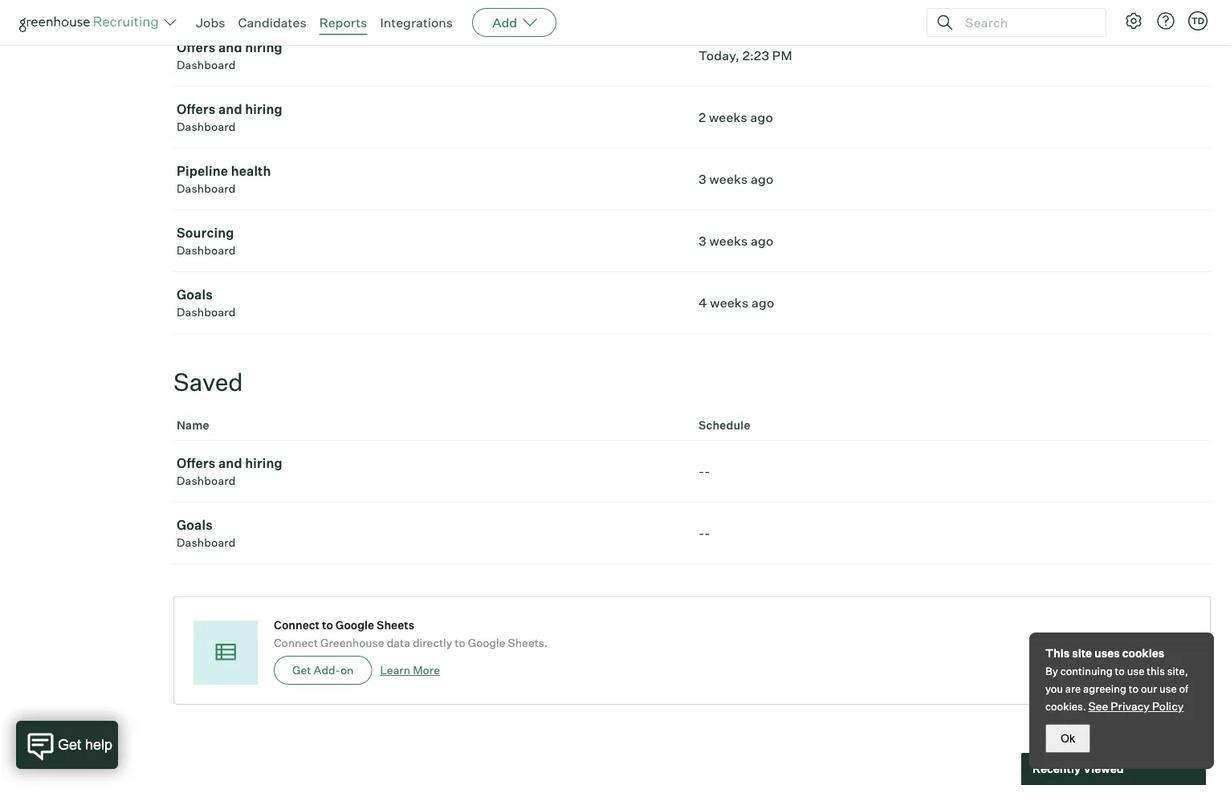 Task type: vqa. For each thing, say whether or not it's contained in the screenshot.
first hiring from the bottom of the page
yes



Task type: locate. For each thing, give the bounding box(es) containing it.
3 up 4
[[699, 233, 707, 249]]

weeks down 2 weeks ago
[[710, 171, 748, 187]]

2 vertical spatial offers and hiring dashboard
[[177, 456, 283, 488]]

2 vertical spatial offers
[[177, 456, 216, 472]]

ago for pipeline health
[[751, 171, 774, 187]]

hiring for pm
[[245, 40, 283, 56]]

0 vertical spatial connect
[[274, 619, 320, 633]]

weeks
[[709, 109, 748, 125], [710, 171, 748, 187], [710, 233, 748, 249], [711, 295, 749, 311]]

0 vertical spatial offers and hiring dashboard
[[177, 40, 283, 72]]

sourcing
[[177, 225, 234, 241]]

pipeline health dashboard
[[177, 163, 271, 196]]

1 vertical spatial use
[[1160, 683, 1178, 696]]

1 horizontal spatial google
[[468, 637, 506, 651]]

1 vertical spatial hiring
[[245, 101, 283, 117]]

of
[[1180, 683, 1189, 696]]

2 connect from the top
[[274, 637, 318, 651]]

1 -- from the top
[[699, 464, 711, 480]]

2 3 weeks ago from the top
[[699, 233, 774, 249]]

3
[[699, 171, 707, 187], [699, 233, 707, 249]]

this
[[1148, 665, 1166, 678]]

see privacy policy link
[[1089, 700, 1185, 714]]

3 weeks ago up "4 weeks ago"
[[699, 233, 774, 249]]

3 down the 2
[[699, 171, 707, 187]]

weeks right 4
[[711, 295, 749, 311]]

2 3 from the top
[[699, 233, 707, 249]]

directly
[[413, 637, 453, 651]]

offers up pipeline
[[177, 101, 216, 117]]

1 vertical spatial --
[[699, 526, 711, 542]]

3 weeks ago
[[699, 171, 774, 187], [699, 233, 774, 249]]

to
[[322, 619, 333, 633], [455, 637, 466, 651], [1116, 665, 1126, 678], [1129, 683, 1139, 696]]

integrations link
[[380, 14, 453, 31]]

ago for offers and hiring
[[751, 109, 774, 125]]

1 offers from the top
[[177, 40, 216, 56]]

1 vertical spatial 3 weeks ago
[[699, 233, 774, 249]]

and
[[219, 40, 242, 56], [219, 101, 242, 117], [219, 456, 242, 472]]

2 and from the top
[[219, 101, 242, 117]]

saved
[[174, 367, 243, 397]]

weeks up "4 weeks ago"
[[710, 233, 748, 249]]

0 vertical spatial google
[[336, 619, 375, 633]]

today,
[[699, 48, 740, 64]]

2 hiring from the top
[[245, 101, 283, 117]]

use
[[1128, 665, 1145, 678], [1160, 683, 1178, 696]]

icon google connector image
[[211, 639, 239, 667]]

1 goals dashboard from the top
[[177, 287, 236, 320]]

reports link
[[319, 14, 367, 31]]

offers for ago
[[177, 101, 216, 117]]

offers
[[177, 40, 216, 56], [177, 101, 216, 117], [177, 456, 216, 472]]

get add-on
[[292, 664, 354, 678]]

2 offers from the top
[[177, 101, 216, 117]]

0 vertical spatial 3 weeks ago
[[699, 171, 774, 187]]

connect
[[274, 619, 320, 633], [274, 637, 318, 651]]

1 offers and hiring dashboard from the top
[[177, 40, 283, 72]]

0 vertical spatial offers
[[177, 40, 216, 56]]

to right the directly
[[455, 637, 466, 651]]

hiring
[[245, 40, 283, 56], [245, 101, 283, 117], [245, 456, 283, 472]]

add button
[[473, 8, 557, 37]]

goals dashboard
[[177, 287, 236, 320], [177, 518, 236, 550]]

goals
[[177, 287, 213, 303], [177, 518, 213, 534]]

ago
[[751, 109, 774, 125], [751, 171, 774, 187], [751, 233, 774, 249], [752, 295, 775, 311]]

offers and hiring dashboard up health
[[177, 101, 283, 134]]

offers and hiring dashboard down "jobs"
[[177, 40, 283, 72]]

to left 'our'
[[1129, 683, 1139, 696]]

dashboard inside pipeline health dashboard
[[177, 182, 236, 196]]

use left of
[[1160, 683, 1178, 696]]

weeks right the 2
[[709, 109, 748, 125]]

this
[[1046, 647, 1070, 661]]

2 offers and hiring dashboard from the top
[[177, 101, 283, 134]]

1 3 from the top
[[699, 171, 707, 187]]

td
[[1192, 15, 1205, 26]]

privacy
[[1112, 700, 1150, 714]]

2 weeks ago
[[699, 109, 774, 125]]

7 dashboard from the top
[[177, 536, 236, 550]]

sheets.
[[508, 637, 548, 651]]

0 vertical spatial use
[[1128, 665, 1145, 678]]

name
[[177, 419, 210, 433]]

continuing
[[1061, 665, 1113, 678]]

0 vertical spatial and
[[219, 40, 242, 56]]

get add-on link
[[274, 657, 372, 686]]

offers and hiring dashboard down name
[[177, 456, 283, 488]]

1 vertical spatial connect
[[274, 637, 318, 651]]

configure image
[[1125, 11, 1144, 31]]

offers and hiring dashboard
[[177, 40, 283, 72], [177, 101, 283, 134], [177, 456, 283, 488]]

jobs
[[196, 14, 225, 31]]

2 vertical spatial and
[[219, 456, 242, 472]]

offers down name
[[177, 456, 216, 472]]

1 vertical spatial offers and hiring dashboard
[[177, 101, 283, 134]]

sourcing dashboard
[[177, 225, 236, 258]]

google up greenhouse
[[336, 619, 375, 633]]

on
[[341, 664, 354, 678]]

weeks for sourcing
[[710, 233, 748, 249]]

3 weeks ago down 2 weeks ago
[[699, 171, 774, 187]]

see
[[1089, 700, 1109, 714]]

5 dashboard from the top
[[177, 305, 236, 320]]

google left sheets.
[[468, 637, 506, 651]]

1 vertical spatial offers
[[177, 101, 216, 117]]

1 goals from the top
[[177, 287, 213, 303]]

3 and from the top
[[219, 456, 242, 472]]

3 dashboard from the top
[[177, 182, 236, 196]]

more
[[413, 664, 440, 678]]

learn
[[380, 664, 411, 678]]

Search text field
[[962, 11, 1092, 34]]

greenhouse
[[321, 637, 385, 651]]

0 vertical spatial goals
[[177, 287, 213, 303]]

0 vertical spatial goals dashboard
[[177, 287, 236, 320]]

use down cookies
[[1128, 665, 1145, 678]]

ago down 2 weeks ago
[[751, 171, 774, 187]]

4 dashboard from the top
[[177, 244, 236, 258]]

reports
[[319, 14, 367, 31]]

ok
[[1061, 733, 1076, 745]]

1 vertical spatial 3
[[699, 233, 707, 249]]

health
[[231, 163, 271, 179]]

-
[[699, 464, 705, 480], [705, 464, 711, 480], [699, 526, 705, 542], [705, 526, 711, 542]]

2 vertical spatial hiring
[[245, 456, 283, 472]]

0 vertical spatial hiring
[[245, 40, 283, 56]]

2 -- from the top
[[699, 526, 711, 542]]

--
[[699, 464, 711, 480], [699, 526, 711, 542]]

1 horizontal spatial use
[[1160, 683, 1178, 696]]

1 hiring from the top
[[245, 40, 283, 56]]

by
[[1046, 665, 1059, 678]]

1 and from the top
[[219, 40, 242, 56]]

1 3 weeks ago from the top
[[699, 171, 774, 187]]

ago right 4
[[752, 295, 775, 311]]

dashboard
[[177, 58, 236, 72], [177, 120, 236, 134], [177, 182, 236, 196], [177, 244, 236, 258], [177, 305, 236, 320], [177, 474, 236, 488], [177, 536, 236, 550]]

sheets
[[377, 619, 415, 633]]

google
[[336, 619, 375, 633], [468, 637, 506, 651]]

3 offers and hiring dashboard from the top
[[177, 456, 283, 488]]

1 vertical spatial goals dashboard
[[177, 518, 236, 550]]

2 goals from the top
[[177, 518, 213, 534]]

and for pm
[[219, 40, 242, 56]]

td button
[[1189, 11, 1208, 31]]

site,
[[1168, 665, 1189, 678]]

site
[[1073, 647, 1093, 661]]

1 vertical spatial goals
[[177, 518, 213, 534]]

jobs link
[[196, 14, 225, 31]]

uses
[[1095, 647, 1121, 661]]

pipeline
[[177, 163, 228, 179]]

by continuing to use this site, you are agreeing to our use of cookies.
[[1046, 665, 1189, 713]]

ago up "4 weeks ago"
[[751, 233, 774, 249]]

-- for offers and hiring
[[699, 464, 711, 480]]

offers and hiring dashboard for pm
[[177, 40, 283, 72]]

goals for 4
[[177, 287, 213, 303]]

2 goals dashboard from the top
[[177, 518, 236, 550]]

3 weeks ago for dashboard
[[699, 233, 774, 249]]

1 vertical spatial and
[[219, 101, 242, 117]]

learn more
[[380, 664, 440, 678]]

0 vertical spatial --
[[699, 464, 711, 480]]

offers down "jobs"
[[177, 40, 216, 56]]

ago right the 2
[[751, 109, 774, 125]]

0 vertical spatial 3
[[699, 171, 707, 187]]

recently
[[1033, 762, 1081, 777]]



Task type: describe. For each thing, give the bounding box(es) containing it.
offers for pm
[[177, 40, 216, 56]]

integrations
[[380, 14, 453, 31]]

weeks for goals
[[711, 295, 749, 311]]

weeks for offers and hiring
[[709, 109, 748, 125]]

ago for goals
[[752, 295, 775, 311]]

to down uses
[[1116, 665, 1126, 678]]

goals dashboard for 4 weeks ago
[[177, 287, 236, 320]]

are
[[1066, 683, 1082, 696]]

and for ago
[[219, 101, 242, 117]]

2:23
[[743, 48, 770, 64]]

candidates link
[[238, 14, 307, 31]]

cookies
[[1123, 647, 1165, 661]]

greenhouse recruiting image
[[19, 13, 164, 32]]

today, 2:23 pm
[[699, 48, 793, 64]]

2
[[699, 109, 707, 125]]

3 weeks ago for health
[[699, 171, 774, 187]]

weeks for pipeline health
[[710, 171, 748, 187]]

candidates
[[238, 14, 307, 31]]

4
[[699, 295, 708, 311]]

3 for dashboard
[[699, 233, 707, 249]]

see privacy policy
[[1089, 700, 1185, 714]]

0 horizontal spatial google
[[336, 619, 375, 633]]

goals for -
[[177, 518, 213, 534]]

1 vertical spatial google
[[468, 637, 506, 651]]

4 weeks ago
[[699, 295, 775, 311]]

our
[[1142, 683, 1158, 696]]

ok button
[[1046, 725, 1091, 754]]

cookies.
[[1046, 701, 1087, 713]]

viewed
[[1084, 762, 1125, 777]]

you
[[1046, 683, 1064, 696]]

connect to google sheets connect greenhouse data directly to google sheets.
[[274, 619, 548, 651]]

to up greenhouse
[[322, 619, 333, 633]]

3 for health
[[699, 171, 707, 187]]

ago for sourcing
[[751, 233, 774, 249]]

agreeing
[[1084, 683, 1127, 696]]

-- for goals
[[699, 526, 711, 542]]

3 hiring from the top
[[245, 456, 283, 472]]

get
[[292, 664, 311, 678]]

this site uses cookies
[[1046, 647, 1165, 661]]

goals dashboard for --
[[177, 518, 236, 550]]

add
[[493, 14, 518, 31]]

learn more link
[[380, 664, 440, 678]]

offers and hiring dashboard for ago
[[177, 101, 283, 134]]

policy
[[1153, 700, 1185, 714]]

1 dashboard from the top
[[177, 58, 236, 72]]

6 dashboard from the top
[[177, 474, 236, 488]]

1 connect from the top
[[274, 619, 320, 633]]

hiring for ago
[[245, 101, 283, 117]]

2 dashboard from the top
[[177, 120, 236, 134]]

data
[[387, 637, 410, 651]]

0 horizontal spatial use
[[1128, 665, 1145, 678]]

3 offers from the top
[[177, 456, 216, 472]]

pm
[[773, 48, 793, 64]]

add-
[[314, 664, 341, 678]]

schedule
[[699, 419, 751, 433]]

td button
[[1186, 8, 1212, 34]]

recently viewed
[[1033, 762, 1125, 777]]



